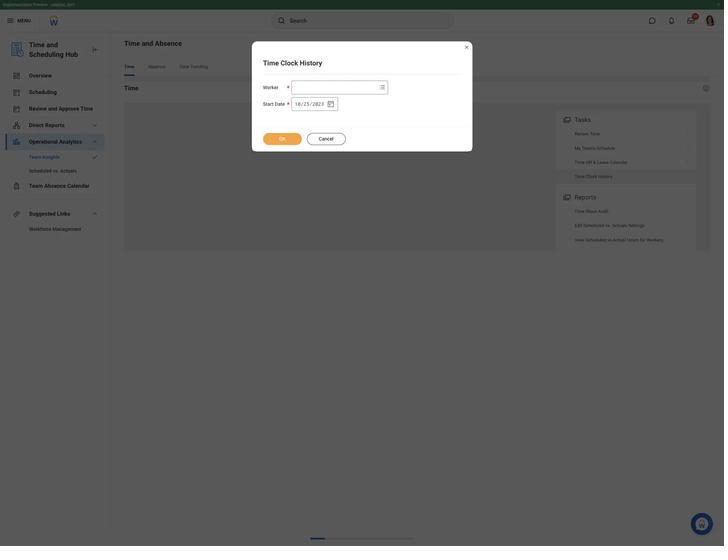Task type: describe. For each thing, give the bounding box(es) containing it.
transformation import image
[[91, 46, 99, 54]]

view scheduled vs actual hours for workers
[[575, 238, 663, 243]]

start date
[[263, 101, 285, 107]]

operational
[[29, 139, 58, 145]]

chart image
[[12, 138, 21, 146]]

absence inside tab list
[[148, 64, 165, 69]]

overview
[[29, 72, 52, 79]]

chevron right image for time off & leave calendar
[[683, 158, 692, 165]]

management
[[53, 227, 81, 232]]

and for scheduling
[[46, 41, 58, 49]]

and for absence
[[142, 39, 153, 48]]

settings
[[628, 223, 645, 228]]

clock inside time clock history link
[[586, 174, 597, 179]]

chevron down small image
[[91, 138, 99, 146]]

team for team insights
[[29, 155, 41, 160]]

time and scheduling hub element
[[29, 40, 85, 59]]

cancel button
[[307, 133, 345, 145]]

tab list containing time
[[117, 59, 717, 76]]

reports
[[575, 194, 596, 201]]

analytics
[[59, 139, 82, 145]]

for
[[640, 238, 646, 243]]

Worker field
[[292, 81, 377, 94]]

workforce
[[29, 227, 51, 232]]

scheduling link
[[6, 84, 105, 101]]

review and approve time
[[29, 106, 93, 112]]

adeptai_dpt1
[[51, 2, 75, 7]]

history inside list item
[[598, 174, 612, 179]]

profile logan mcneil element
[[701, 13, 720, 28]]

my team's schedule
[[575, 146, 615, 151]]

10
[[295, 101, 301, 107]]

review time link
[[556, 127, 696, 141]]

close environment banner image
[[716, 2, 721, 7]]

implementation preview -   adeptai_dpt1 banner
[[0, 0, 724, 32]]

suggested links button
[[6, 206, 105, 222]]

absence inside "link"
[[44, 183, 66, 189]]

task timeoff image
[[12, 182, 21, 190]]

approve
[[59, 106, 79, 112]]

ok
[[279, 136, 286, 142]]

inbox large image
[[687, 17, 694, 24]]

calendar inside 'time off & leave calendar' link
[[610, 160, 628, 165]]

time clock history inside list item
[[575, 174, 612, 179]]

search image
[[277, 17, 286, 25]]

calendar image
[[327, 100, 335, 108]]

operational analytics
[[29, 139, 82, 145]]

edit scheduled vs. actuals settings
[[575, 223, 645, 228]]

review time
[[575, 131, 600, 137]]

menu group image
[[562, 192, 571, 202]]

time clock history link
[[556, 170, 696, 184]]

audit
[[598, 209, 608, 214]]

chevron down small image
[[91, 210, 99, 218]]

notifications large image
[[668, 17, 675, 24]]

view
[[575, 238, 584, 243]]

implementation preview -   adeptai_dpt1
[[3, 2, 75, 7]]

vs. inside operational analytics 'element'
[[53, 168, 59, 174]]

start
[[263, 101, 274, 107]]

workers
[[647, 238, 663, 243]]

block
[[586, 209, 597, 214]]

calendar user solid image for review and approve time
[[12, 105, 21, 113]]

off
[[586, 160, 592, 165]]

date
[[275, 101, 285, 107]]

edit
[[575, 223, 582, 228]]

time off & leave calendar link
[[556, 156, 696, 170]]

workforce management
[[29, 227, 81, 232]]

list for reports
[[556, 204, 696, 247]]

prompts image
[[378, 83, 387, 91]]

scheduling inside time and scheduling hub
[[29, 50, 64, 59]]

team absence calendar link
[[6, 178, 105, 195]]

scheduled vs. actuals link
[[6, 164, 105, 178]]

scheduled inside operational analytics 'element'
[[29, 168, 52, 174]]

trending
[[190, 64, 208, 69]]

1 / from the left
[[301, 101, 304, 107]]

scheduled for view
[[585, 238, 606, 243]]

team insights
[[29, 155, 60, 160]]

chevron right image for view scheduled vs actual hours for workers
[[683, 235, 692, 242]]

team for team absence calendar
[[29, 183, 43, 189]]

calendar inside team absence calendar "link"
[[67, 183, 89, 189]]

chevron right image for my team's schedule
[[683, 143, 692, 150]]

suggested links
[[29, 211, 70, 217]]

hours
[[627, 238, 639, 243]]

time block audit
[[575, 209, 608, 214]]

links
[[57, 211, 70, 217]]



Task type: vqa. For each thing, say whether or not it's contained in the screenshot.
bottom the Search 'field'
no



Task type: locate. For each thing, give the bounding box(es) containing it.
1 team from the top
[[29, 155, 41, 160]]

absence down the time and absence
[[148, 64, 165, 69]]

1 horizontal spatial /
[[309, 101, 312, 107]]

scheduling down overview
[[29, 89, 57, 96]]

list containing review time
[[556, 127, 696, 184]]

0 vertical spatial vs.
[[53, 168, 59, 174]]

absence
[[155, 39, 182, 48], [148, 64, 165, 69], [44, 183, 66, 189]]

implementation
[[3, 2, 32, 7]]

and for approve
[[48, 106, 57, 112]]

chevron right image inside time clock history link
[[683, 172, 692, 179]]

time and absence
[[124, 39, 182, 48]]

dashboard image
[[12, 72, 21, 80]]

vs
[[607, 238, 612, 243]]

4 chevron right image from the top
[[683, 207, 692, 213]]

2 / from the left
[[309, 101, 312, 107]]

1 vertical spatial review
[[575, 131, 589, 137]]

time clock history
[[263, 59, 322, 67], [575, 174, 612, 179]]

check image
[[91, 154, 99, 161]]

schedule
[[597, 146, 615, 151]]

tasks
[[575, 116, 591, 123]]

history up worker field
[[300, 59, 322, 67]]

review and approve time link
[[6, 101, 105, 117]]

2 vertical spatial absence
[[44, 183, 66, 189]]

1 vertical spatial team
[[29, 183, 43, 189]]

3 chevron right image from the top
[[683, 235, 692, 242]]

close view audit trail image
[[464, 44, 469, 50]]

navigation pane region
[[0, 32, 110, 547]]

0 vertical spatial chevron right image
[[683, 129, 692, 136]]

1 vertical spatial clock
[[586, 174, 597, 179]]

scheduled left the vs
[[585, 238, 606, 243]]

0 vertical spatial scheduled
[[29, 168, 52, 174]]

clock inside time clock history dialog
[[281, 59, 298, 67]]

0 vertical spatial time clock history
[[263, 59, 322, 67]]

0 vertical spatial calendar
[[610, 160, 628, 165]]

/ right 10
[[301, 101, 304, 107]]

list
[[556, 127, 696, 184], [556, 204, 696, 247]]

time clock history dialog
[[252, 41, 472, 152]]

actuals up actual
[[612, 223, 627, 228]]

actual
[[613, 238, 626, 243]]

1 chevron right image from the top
[[683, 129, 692, 136]]

review down scheduling link
[[29, 106, 47, 112]]

scheduled vs. actuals
[[29, 168, 77, 174]]

actuals
[[60, 168, 77, 174], [612, 223, 627, 228]]

2 vertical spatial scheduled
[[585, 238, 606, 243]]

1 vertical spatial calendar
[[67, 183, 89, 189]]

review for review time
[[575, 131, 589, 137]]

2 chevron right image from the top
[[683, 158, 692, 165]]

1 horizontal spatial actuals
[[612, 223, 627, 228]]

ok button
[[263, 133, 302, 145]]

clock
[[281, 59, 298, 67], [586, 174, 597, 179]]

0 horizontal spatial calendar
[[67, 183, 89, 189]]

10 / 25 / 2023
[[295, 101, 324, 107]]

vs. inside list
[[605, 223, 611, 228]]

team
[[29, 155, 41, 160], [29, 183, 43, 189]]

chevron right image for review time
[[683, 129, 692, 136]]

0 horizontal spatial time clock history
[[263, 59, 322, 67]]

calendar user solid image inside the review and approve time link
[[12, 105, 21, 113]]

time trending
[[179, 64, 208, 69]]

tab list
[[117, 59, 717, 76]]

scheduled down team insights on the top left of page
[[29, 168, 52, 174]]

team left insights
[[29, 155, 41, 160]]

1 horizontal spatial clock
[[586, 174, 597, 179]]

chevron right image inside 'time off & leave calendar' link
[[683, 158, 692, 165]]

and
[[142, 39, 153, 48], [46, 41, 58, 49], [48, 106, 57, 112]]

0 horizontal spatial vs.
[[53, 168, 59, 174]]

team right task timeoff icon
[[29, 183, 43, 189]]

0 horizontal spatial history
[[300, 59, 322, 67]]

scheduling
[[29, 50, 64, 59], [29, 89, 57, 96]]

1 vertical spatial time clock history
[[575, 174, 612, 179]]

0 vertical spatial absence
[[155, 39, 182, 48]]

team's
[[582, 146, 596, 151]]

time off & leave calendar
[[575, 160, 628, 165]]

1 chevron right image from the top
[[683, 143, 692, 150]]

-
[[49, 2, 50, 7]]

preview
[[33, 2, 48, 7]]

suggested
[[29, 211, 56, 217]]

1 vertical spatial calendar user solid image
[[12, 105, 21, 113]]

0 horizontal spatial actuals
[[60, 168, 77, 174]]

configure this page image
[[702, 84, 710, 92]]

0 vertical spatial history
[[300, 59, 322, 67]]

review inside review time 'link'
[[575, 131, 589, 137]]

vs. down team insights link
[[53, 168, 59, 174]]

actuals inside list
[[612, 223, 627, 228]]

chevron right image inside time block audit link
[[683, 207, 692, 213]]

list containing time block audit
[[556, 204, 696, 247]]

1 vertical spatial actuals
[[612, 223, 627, 228]]

chevron right image inside review time 'link'
[[683, 129, 692, 136]]

vs.
[[53, 168, 59, 174], [605, 223, 611, 228]]

0 vertical spatial team
[[29, 155, 41, 160]]

time clock history list item
[[556, 170, 696, 184]]

0 horizontal spatial /
[[301, 101, 304, 107]]

time inside list item
[[575, 174, 585, 179]]

chevron right image
[[683, 143, 692, 150], [683, 158, 692, 165], [683, 172, 692, 179], [683, 207, 692, 213]]

2 list from the top
[[556, 204, 696, 247]]

list for tasks
[[556, 127, 696, 184]]

chevron right image inside the view scheduled vs actual hours for workers link
[[683, 235, 692, 242]]

vs. up the vs
[[605, 223, 611, 228]]

0 vertical spatial scheduling
[[29, 50, 64, 59]]

calendar user solid image up chart icon
[[12, 105, 21, 113]]

0 horizontal spatial clock
[[281, 59, 298, 67]]

1 vertical spatial list
[[556, 204, 696, 247]]

0 vertical spatial list
[[556, 127, 696, 184]]

actuals up team absence calendar
[[60, 168, 77, 174]]

calendar right "leave"
[[610, 160, 628, 165]]

time clock history up "worker"
[[263, 59, 322, 67]]

menu group image
[[562, 115, 571, 124]]

1 vertical spatial vs.
[[605, 223, 611, 228]]

2 calendar user solid image from the top
[[12, 105, 21, 113]]

calendar user solid image inside scheduling link
[[12, 88, 21, 97]]

worker
[[263, 85, 278, 90]]

operational analytics button
[[6, 134, 105, 150]]

time and scheduling hub
[[29, 41, 78, 59]]

start date group
[[292, 97, 338, 111]]

chevron right image for edit scheduled vs. actuals settings
[[683, 221, 692, 228]]

scheduling up overview
[[29, 50, 64, 59]]

time block audit link
[[556, 204, 696, 219]]

team inside "link"
[[29, 183, 43, 189]]

time clock history down "&"
[[575, 174, 612, 179]]

scheduled down the time block audit
[[583, 223, 604, 228]]

view scheduled vs actual hours for workers link
[[556, 233, 696, 247]]

time
[[124, 39, 140, 48], [29, 41, 45, 49], [263, 59, 279, 67], [124, 64, 134, 69], [179, 64, 189, 69], [124, 85, 138, 92], [80, 106, 93, 112], [590, 131, 600, 137], [575, 160, 585, 165], [575, 174, 585, 179], [575, 209, 585, 214]]

calendar user solid image down dashboard image
[[12, 88, 21, 97]]

chevron right image inside "edit scheduled vs. actuals settings" link
[[683, 221, 692, 228]]

actuals inside operational analytics 'element'
[[60, 168, 77, 174]]

1 vertical spatial scheduling
[[29, 89, 57, 96]]

chevron right image
[[683, 129, 692, 136], [683, 221, 692, 228], [683, 235, 692, 242]]

scheduled
[[29, 168, 52, 174], [583, 223, 604, 228], [585, 238, 606, 243]]

0 vertical spatial calendar user solid image
[[12, 88, 21, 97]]

chevron right image for time clock history
[[683, 172, 692, 179]]

time inside 'link'
[[590, 131, 600, 137]]

absence up 'time trending'
[[155, 39, 182, 48]]

chevron right image inside 'my team's schedule' link
[[683, 143, 692, 150]]

leave
[[597, 160, 609, 165]]

3 chevron right image from the top
[[683, 172, 692, 179]]

operational analytics element
[[6, 150, 105, 178]]

insights
[[42, 155, 60, 160]]

2 scheduling from the top
[[29, 89, 57, 96]]

team absence calendar
[[29, 183, 89, 189]]

link image
[[12, 210, 21, 218]]

history down "leave"
[[598, 174, 612, 179]]

1 vertical spatial history
[[598, 174, 612, 179]]

team inside operational analytics 'element'
[[29, 155, 41, 160]]

time clock history inside dialog
[[263, 59, 322, 67]]

1 vertical spatial absence
[[148, 64, 165, 69]]

review inside navigation pane region
[[29, 106, 47, 112]]

1 scheduling from the top
[[29, 50, 64, 59]]

&
[[593, 160, 596, 165]]

0 vertical spatial review
[[29, 106, 47, 112]]

my team's schedule link
[[556, 141, 696, 156]]

history inside dialog
[[300, 59, 322, 67]]

1 horizontal spatial history
[[598, 174, 612, 179]]

1 horizontal spatial calendar
[[610, 160, 628, 165]]

time inside time and scheduling hub
[[29, 41, 45, 49]]

1 horizontal spatial time clock history
[[575, 174, 612, 179]]

review for review and approve time
[[29, 106, 47, 112]]

1 list from the top
[[556, 127, 696, 184]]

2 vertical spatial chevron right image
[[683, 235, 692, 242]]

1 horizontal spatial vs.
[[605, 223, 611, 228]]

time inside dialog
[[263, 59, 279, 67]]

cancel
[[319, 136, 334, 142]]

review
[[29, 106, 47, 112], [575, 131, 589, 137]]

my
[[575, 146, 581, 151]]

2 chevron right image from the top
[[683, 221, 692, 228]]

scheduled for edit
[[583, 223, 604, 228]]

hub
[[65, 50, 78, 59]]

workforce management link
[[6, 222, 105, 236]]

and inside time and scheduling hub
[[46, 41, 58, 49]]

1 vertical spatial scheduled
[[583, 223, 604, 228]]

edit scheduled vs. actuals settings link
[[556, 219, 696, 233]]

2 team from the top
[[29, 183, 43, 189]]

1 calendar user solid image from the top
[[12, 88, 21, 97]]

/
[[301, 101, 304, 107], [309, 101, 312, 107]]

review down tasks
[[575, 131, 589, 137]]

0 vertical spatial clock
[[281, 59, 298, 67]]

calendar
[[610, 160, 628, 165], [67, 183, 89, 189]]

1 horizontal spatial review
[[575, 131, 589, 137]]

calendar user solid image for scheduling
[[12, 88, 21, 97]]

calendar down scheduled vs. actuals link on the top of the page
[[67, 183, 89, 189]]

history
[[300, 59, 322, 67], [598, 174, 612, 179]]

team insights link
[[6, 150, 105, 164]]

2023
[[312, 101, 324, 107]]

25
[[304, 101, 309, 107]]

calendar user solid image
[[12, 88, 21, 97], [12, 105, 21, 113]]

overview link
[[6, 68, 105, 84]]

0 vertical spatial actuals
[[60, 168, 77, 174]]

chevron right image for time block audit
[[683, 207, 692, 213]]

0 horizontal spatial review
[[29, 106, 47, 112]]

absence down scheduled vs. actuals link on the top of the page
[[44, 183, 66, 189]]

/ right 25
[[309, 101, 312, 107]]

1 vertical spatial chevron right image
[[683, 221, 692, 228]]



